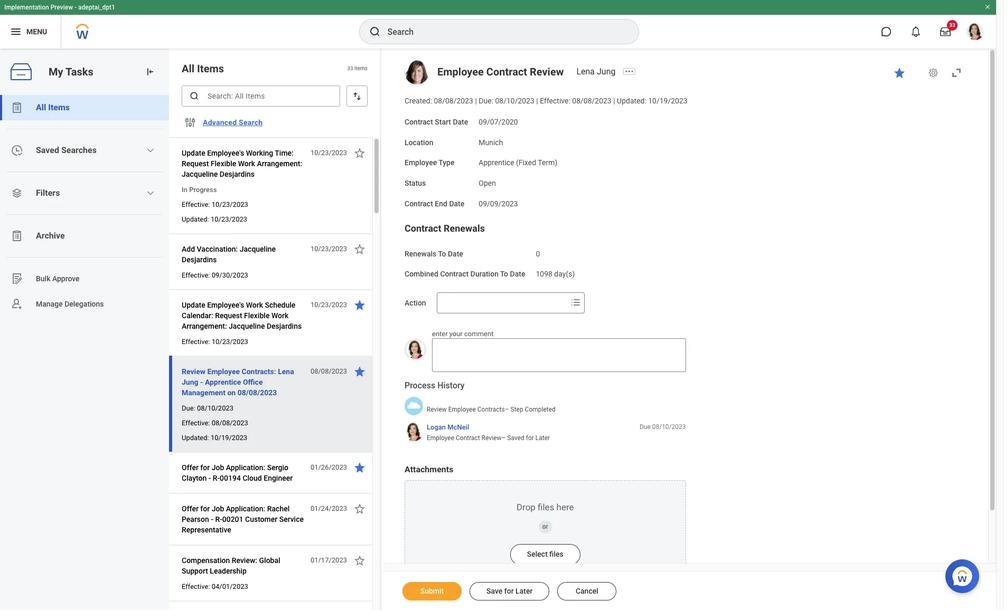 Task type: locate. For each thing, give the bounding box(es) containing it.
end
[[435, 200, 448, 208]]

due 08/10/2023
[[640, 424, 686, 431]]

33 inside 33 button
[[950, 22, 956, 28]]

1 vertical spatial offer
[[182, 505, 199, 514]]

0 vertical spatial offer
[[182, 464, 199, 472]]

due: up contract start date element
[[479, 97, 494, 105]]

arrangement: down time: at the top of the page
[[257, 160, 302, 168]]

contract down status
[[405, 200, 433, 208]]

0 vertical spatial –
[[505, 406, 509, 414]]

schedule
[[265, 301, 296, 310]]

saved inside 'dropdown button'
[[36, 145, 59, 155]]

jacqueline up in progress
[[182, 170, 218, 179]]

compensation
[[182, 557, 230, 566]]

employee's down advanced
[[207, 149, 244, 157]]

08/10/2023 up "effective: 08/08/2023"
[[197, 405, 234, 413]]

2 chevron down image from the top
[[147, 189, 155, 198]]

effective: 10/23/2023 down calendar:
[[182, 338, 248, 346]]

0 vertical spatial later
[[536, 435, 550, 443]]

saved searches
[[36, 145, 97, 155]]

1 horizontal spatial renewals
[[444, 223, 485, 234]]

add vaccination: jacqueline desjardins
[[182, 245, 276, 264]]

2 job from the top
[[212, 505, 224, 514]]

1098 day(s)
[[536, 270, 575, 279]]

1 horizontal spatial apprentice
[[479, 159, 515, 167]]

1 vertical spatial 10/19/2023
[[211, 434, 247, 442]]

0 vertical spatial search image
[[369, 25, 381, 38]]

offer for job application: sergio clayton ‎- r-00194 cloud engineer button
[[182, 462, 305, 485]]

work
[[238, 160, 255, 168], [246, 301, 263, 310], [272, 312, 289, 320]]

2 vertical spatial work
[[272, 312, 289, 320]]

process history region
[[405, 381, 686, 447]]

implementation
[[4, 4, 49, 11]]

clipboard image for all items
[[11, 101, 23, 114]]

01/24/2023
[[311, 505, 347, 513]]

review:
[[232, 557, 257, 566]]

33 for 33
[[950, 22, 956, 28]]

0 horizontal spatial jung
[[182, 378, 198, 387]]

employee's inside update employee's working time: request flexible work arrangement: jacqueline desjardins
[[207, 149, 244, 157]]

– left step on the right of the page
[[505, 406, 509, 414]]

employee's up calendar:
[[207, 301, 244, 310]]

Search: All Items text field
[[182, 86, 340, 107]]

work left schedule on the left
[[246, 301, 263, 310]]

updated: for review employee contracts: lena jung - apprentice office management on 08/08/2023
[[182, 434, 209, 442]]

r- inside the offer for job application: sergio clayton ‎- r-00194 cloud engineer
[[213, 475, 220, 483]]

update for update employee's work schedule calendar: request flexible work arrangement: jacqueline desjardins
[[182, 301, 205, 310]]

update employee's working time: request flexible work arrangement: jacqueline desjardins button
[[182, 147, 305, 181]]

contract up location
[[405, 118, 433, 126]]

to
[[438, 250, 446, 258], [501, 270, 508, 279]]

for inside offer for job application: rachel pearson ‎- r-00201 customer service representative
[[200, 505, 210, 514]]

‎- right clayton
[[209, 475, 211, 483]]

1 horizontal spatial desjardins
[[220, 170, 255, 179]]

search image inside menu banner
[[369, 25, 381, 38]]

2 clipboard image from the top
[[11, 230, 23, 243]]

items inside item list element
[[197, 62, 224, 75]]

1 vertical spatial desjardins
[[182, 256, 217, 264]]

job for 00194
[[212, 464, 224, 472]]

1 vertical spatial r-
[[215, 516, 222, 524]]

to down contract renewals "button"
[[438, 250, 446, 258]]

service
[[279, 516, 304, 524]]

0 vertical spatial chevron down image
[[147, 146, 155, 155]]

1 chevron down image from the top
[[147, 146, 155, 155]]

1 horizontal spatial jung
[[597, 67, 616, 77]]

- right preview
[[75, 4, 77, 11]]

1 employee's from the top
[[207, 149, 244, 157]]

10/23/2023
[[311, 149, 347, 157], [212, 201, 248, 209], [211, 216, 247, 224], [311, 245, 347, 253], [311, 301, 347, 309], [212, 338, 248, 346]]

contract down mcneil
[[456, 435, 480, 443]]

0 horizontal spatial apprentice
[[205, 378, 241, 387]]

33 left profile logan mcneil icon
[[950, 22, 956, 28]]

0 vertical spatial desjardins
[[220, 170, 255, 179]]

job up 00194
[[212, 464, 224, 472]]

star image
[[894, 67, 906, 79], [354, 147, 366, 160], [354, 503, 366, 516], [354, 555, 366, 568]]

0 vertical spatial jacqueline
[[182, 170, 218, 179]]

2 vertical spatial updated:
[[182, 434, 209, 442]]

flexible inside update employee's working time: request flexible work arrangement: jacqueline desjardins
[[211, 160, 236, 168]]

sergio
[[267, 464, 289, 472]]

effective: 10/23/2023 up updated: 10/23/2023
[[182, 201, 248, 209]]

lena right contracts:
[[278, 368, 294, 376]]

contract start date
[[405, 118, 468, 126]]

1 horizontal spatial all
[[182, 62, 195, 75]]

for inside save for later button
[[505, 588, 514, 596]]

effective:
[[540, 97, 571, 105], [182, 201, 210, 209], [182, 272, 210, 280], [182, 338, 210, 346], [182, 420, 210, 428], [182, 583, 210, 591]]

review up logan on the left bottom of the page
[[427, 406, 447, 414]]

items inside 'button'
[[48, 103, 70, 113]]

1 horizontal spatial saved
[[508, 435, 525, 443]]

arrangement: down calendar:
[[182, 322, 227, 331]]

renewals down end
[[444, 223, 485, 234]]

jung
[[597, 67, 616, 77], [182, 378, 198, 387]]

33 inside item list element
[[347, 66, 353, 72]]

desjardins down the "add"
[[182, 256, 217, 264]]

renewals up "combined" in the top of the page
[[405, 250, 437, 258]]

‎- inside the offer for job application: sergio clayton ‎- r-00194 cloud engineer
[[209, 475, 211, 483]]

1 vertical spatial items
[[48, 103, 70, 113]]

apprentice inside review employee contracts: lena jung - apprentice office management on 08/08/2023
[[205, 378, 241, 387]]

advanced search button
[[199, 112, 267, 133]]

all right transformation import icon
[[182, 62, 195, 75]]

application: up the 00201
[[226, 505, 265, 514]]

updated: down lena jung element
[[617, 97, 647, 105]]

work down working
[[238, 160, 255, 168]]

saved down step on the right of the page
[[508, 435, 525, 443]]

later inside "process history" region
[[536, 435, 550, 443]]

update up calendar:
[[182, 301, 205, 310]]

leadership
[[210, 568, 247, 576]]

submit button
[[403, 583, 462, 601]]

‎- inside offer for job application: rachel pearson ‎- r-00201 customer service representative
[[211, 516, 213, 524]]

1 vertical spatial renewals
[[405, 250, 437, 258]]

0 horizontal spatial 33
[[347, 66, 353, 72]]

combined contract duration to date element
[[536, 264, 575, 280]]

item list element
[[169, 49, 382, 611]]

00194
[[220, 475, 241, 483]]

1 vertical spatial 33
[[347, 66, 353, 72]]

1 vertical spatial due:
[[182, 405, 195, 413]]

later down the 'completed'
[[536, 435, 550, 443]]

offer for offer for job application: sergio clayton ‎- r-00194 cloud engineer
[[182, 464, 199, 472]]

employee's inside update employee's work schedule calendar: request flexible work arrangement: jacqueline desjardins
[[207, 301, 244, 310]]

1 | from the left
[[475, 97, 477, 105]]

1 vertical spatial request
[[215, 312, 242, 320]]

1 horizontal spatial 10/19/2023
[[649, 97, 688, 105]]

saved right clock check 'icon'
[[36, 145, 59, 155]]

engineer
[[264, 475, 293, 483]]

10/19/2023
[[649, 97, 688, 105], [211, 434, 247, 442]]

1 vertical spatial updated:
[[182, 216, 209, 224]]

update down configure image
[[182, 149, 205, 157]]

0 horizontal spatial desjardins
[[182, 256, 217, 264]]

1 vertical spatial employee's
[[207, 301, 244, 310]]

jung inside review employee contracts: lena jung - apprentice office management on 08/08/2023
[[182, 378, 198, 387]]

all up saved searches
[[36, 103, 46, 113]]

1 vertical spatial saved
[[508, 435, 525, 443]]

1 horizontal spatial to
[[501, 270, 508, 279]]

request right calendar:
[[215, 312, 242, 320]]

jacqueline inside update employee's working time: request flexible work arrangement: jacqueline desjardins
[[182, 170, 218, 179]]

star image for effective: 04/01/2023
[[354, 555, 366, 568]]

offer up the 'pearson'
[[182, 505, 199, 514]]

2 horizontal spatial 08/10/2023
[[653, 424, 686, 431]]

0 vertical spatial 08/10/2023
[[495, 97, 535, 105]]

menu
[[26, 27, 47, 36]]

r- for 00201
[[215, 516, 222, 524]]

all
[[182, 62, 195, 75], [36, 103, 46, 113]]

update for update employee's working time: request flexible work arrangement: jacqueline desjardins
[[182, 149, 205, 157]]

close environment banner image
[[985, 4, 991, 10]]

1 clipboard image from the top
[[11, 101, 23, 114]]

for down the 'completed'
[[526, 435, 534, 443]]

employee up on on the left of the page
[[207, 368, 240, 376]]

1 vertical spatial work
[[246, 301, 263, 310]]

1 horizontal spatial -
[[200, 378, 203, 387]]

0 vertical spatial all items
[[182, 62, 224, 75]]

employee type
[[405, 159, 455, 167]]

time:
[[275, 149, 294, 157]]

0 horizontal spatial later
[[516, 588, 533, 596]]

arrangement: inside update employee's work schedule calendar: request flexible work arrangement: jacqueline desjardins
[[182, 322, 227, 331]]

or
[[543, 524, 548, 531]]

offer inside offer for job application: rachel pearson ‎- r-00201 customer service representative
[[182, 505, 199, 514]]

due: down management
[[182, 405, 195, 413]]

saved
[[36, 145, 59, 155], [508, 435, 525, 443]]

desjardins
[[220, 170, 255, 179], [182, 256, 217, 264], [267, 322, 302, 331]]

update inside update employee's working time: request flexible work arrangement: jacqueline desjardins
[[182, 149, 205, 157]]

offer for job application: rachel pearson ‎- r-00201 customer service representative
[[182, 505, 304, 535]]

job
[[212, 464, 224, 472], [212, 505, 224, 514]]

0 horizontal spatial lena
[[278, 368, 294, 376]]

employee inside review employee contracts: lena jung - apprentice office management on 08/08/2023
[[207, 368, 240, 376]]

0 vertical spatial employee's
[[207, 149, 244, 157]]

updated: down in progress
[[182, 216, 209, 224]]

archive
[[36, 231, 65, 241]]

08/08/2023 inside review employee contracts: lena jung - apprentice office management on 08/08/2023
[[238, 389, 277, 397]]

2 update from the top
[[182, 301, 205, 310]]

for up the 'pearson'
[[200, 505, 210, 514]]

clock check image
[[11, 144, 23, 157]]

0 horizontal spatial 08/10/2023
[[197, 405, 234, 413]]

your
[[450, 330, 463, 338]]

2 effective: 10/23/2023 from the top
[[182, 338, 248, 346]]

0 vertical spatial flexible
[[211, 160, 236, 168]]

all items inside item list element
[[182, 62, 224, 75]]

–
[[505, 406, 509, 414], [502, 435, 506, 443]]

flexible up progress
[[211, 160, 236, 168]]

2 vertical spatial desjardins
[[267, 322, 302, 331]]

all inside 'button'
[[36, 103, 46, 113]]

offer up clayton
[[182, 464, 199, 472]]

contract start date element
[[479, 111, 518, 127]]

clipboard image up clock check 'icon'
[[11, 101, 23, 114]]

contract down the search workday search field
[[487, 66, 527, 78]]

vaccination:
[[197, 245, 238, 254]]

for up clayton
[[200, 464, 210, 472]]

0 vertical spatial saved
[[36, 145, 59, 155]]

– down review employee contracts – step completed
[[502, 435, 506, 443]]

location
[[405, 138, 434, 147]]

enter your comment
[[432, 330, 494, 338]]

0 horizontal spatial -
[[75, 4, 77, 11]]

term)
[[538, 159, 558, 167]]

jacqueline down schedule on the left
[[229, 322, 265, 331]]

09/30/2023
[[212, 272, 248, 280]]

0 horizontal spatial arrangement:
[[182, 322, 227, 331]]

clipboard image left 'archive'
[[11, 230, 23, 243]]

status
[[405, 179, 426, 188]]

1 horizontal spatial flexible
[[244, 312, 270, 320]]

- inside menu banner
[[75, 4, 77, 11]]

updated: for update employee's working time: request flexible work arrangement: jacqueline desjardins
[[182, 216, 209, 224]]

updated: down "effective: 08/08/2023"
[[182, 434, 209, 442]]

date right end
[[449, 200, 465, 208]]

job up the 00201
[[212, 505, 224, 514]]

0 horizontal spatial flexible
[[211, 160, 236, 168]]

to right 'duration'
[[501, 270, 508, 279]]

delegations
[[65, 300, 104, 308]]

offer for job application: rachel pearson ‎- r-00201 customer service representative button
[[182, 503, 305, 537]]

1 horizontal spatial request
[[215, 312, 242, 320]]

configure image
[[184, 116, 197, 129]]

0 vertical spatial -
[[75, 4, 77, 11]]

0 vertical spatial renewals
[[444, 223, 485, 234]]

2 horizontal spatial desjardins
[[267, 322, 302, 331]]

1 vertical spatial 08/10/2023
[[197, 405, 234, 413]]

apprentice down munich
[[479, 159, 515, 167]]

0 horizontal spatial 10/19/2023
[[211, 434, 247, 442]]

08/10/2023 inside "process history" region
[[653, 424, 686, 431]]

0 horizontal spatial all
[[36, 103, 46, 113]]

1 horizontal spatial search image
[[369, 25, 381, 38]]

0 horizontal spatial |
[[475, 97, 477, 105]]

effective: 08/08/2023
[[182, 420, 248, 428]]

00201
[[222, 516, 243, 524]]

contract end date
[[405, 200, 465, 208]]

1 horizontal spatial all items
[[182, 62, 224, 75]]

open element
[[479, 177, 496, 188]]

1 vertical spatial flexible
[[244, 312, 270, 320]]

application: up cloud
[[226, 464, 265, 472]]

review
[[530, 66, 564, 78], [182, 368, 206, 376], [427, 406, 447, 414], [482, 435, 502, 443]]

list
[[0, 95, 169, 317]]

approve
[[52, 275, 80, 283]]

action bar region
[[382, 572, 997, 611]]

application:
[[226, 464, 265, 472], [226, 505, 265, 514]]

employee down location
[[405, 159, 437, 167]]

1 offer from the top
[[182, 464, 199, 472]]

0 vertical spatial clipboard image
[[11, 101, 23, 114]]

employee down logan on the left bottom of the page
[[427, 435, 455, 443]]

enter your comment text field
[[432, 339, 686, 373]]

date up combined contract duration to date
[[448, 250, 463, 258]]

r- up representative
[[215, 516, 222, 524]]

review up management
[[182, 368, 206, 376]]

1 vertical spatial lena
[[278, 368, 294, 376]]

1 horizontal spatial arrangement:
[[257, 160, 302, 168]]

2 employee's from the top
[[207, 301, 244, 310]]

advanced
[[203, 118, 237, 127]]

‎- up representative
[[211, 516, 213, 524]]

2 star image from the top
[[354, 299, 366, 312]]

select files
[[527, 550, 564, 559]]

1 vertical spatial effective: 10/23/2023
[[182, 338, 248, 346]]

0 vertical spatial arrangement:
[[257, 160, 302, 168]]

lena up "created: 08/08/2023 | due: 08/10/2023 | effective: 08/08/2023 | updated: 10/19/2023"
[[577, 67, 595, 77]]

r- inside offer for job application: rachel pearson ‎- r-00201 customer service representative
[[215, 516, 222, 524]]

job inside offer for job application: rachel pearson ‎- r-00201 customer service representative
[[212, 505, 224, 514]]

save for later button
[[470, 583, 550, 601]]

search image
[[369, 25, 381, 38], [189, 91, 200, 101]]

attachments region
[[405, 465, 686, 587]]

1 vertical spatial application:
[[226, 505, 265, 514]]

update inside update employee's work schedule calendar: request flexible work arrangement: jacqueline desjardins
[[182, 301, 205, 310]]

1 star image from the top
[[354, 243, 366, 256]]

clipboard image
[[11, 101, 23, 114], [11, 230, 23, 243]]

2 horizontal spatial |
[[614, 97, 616, 105]]

0 horizontal spatial due:
[[182, 405, 195, 413]]

later
[[536, 435, 550, 443], [516, 588, 533, 596]]

contracts:
[[242, 368, 276, 376]]

1 horizontal spatial due:
[[479, 97, 494, 105]]

updated:
[[617, 97, 647, 105], [182, 216, 209, 224], [182, 434, 209, 442]]

1 vertical spatial chevron down image
[[147, 189, 155, 198]]

star image for add vaccination: jacqueline desjardins
[[354, 243, 366, 256]]

my
[[49, 65, 63, 78]]

star image
[[354, 243, 366, 256], [354, 299, 366, 312], [354, 366, 366, 378], [354, 462, 366, 475]]

desjardins inside update employee's working time: request flexible work arrangement: jacqueline desjardins
[[220, 170, 255, 179]]

work down schedule on the left
[[272, 312, 289, 320]]

0 vertical spatial apprentice
[[479, 159, 515, 167]]

contract down renewals to date
[[440, 270, 469, 279]]

clipboard image inside all items 'button'
[[11, 101, 23, 114]]

0 vertical spatial all
[[182, 62, 195, 75]]

day(s)
[[555, 270, 575, 279]]

employee
[[438, 66, 484, 78], [405, 159, 437, 167], [207, 368, 240, 376], [449, 406, 476, 414], [427, 435, 455, 443]]

1 vertical spatial arrangement:
[[182, 322, 227, 331]]

application: inside offer for job application: rachel pearson ‎- r-00201 customer service representative
[[226, 505, 265, 514]]

08/10/2023 inside item list element
[[197, 405, 234, 413]]

profile logan mcneil image
[[967, 23, 984, 42]]

manage
[[36, 300, 63, 308]]

menu banner
[[0, 0, 997, 49]]

1 vertical spatial jacqueline
[[240, 245, 276, 254]]

– for review employee contracts
[[505, 406, 509, 414]]

sort image
[[352, 91, 363, 101]]

08/10/2023 up contract start date element
[[495, 97, 535, 105]]

add
[[182, 245, 195, 254]]

chevron down image inside filters dropdown button
[[147, 189, 155, 198]]

1 vertical spatial later
[[516, 588, 533, 596]]

process
[[405, 381, 436, 391]]

employee's
[[207, 149, 244, 157], [207, 301, 244, 310]]

flexible down schedule on the left
[[244, 312, 270, 320]]

0 horizontal spatial all items
[[36, 103, 70, 113]]

all items
[[182, 62, 224, 75], [36, 103, 70, 113]]

due:
[[479, 97, 494, 105], [182, 405, 195, 413]]

2 application: from the top
[[226, 505, 265, 514]]

for inside the offer for job application: sergio clayton ‎- r-00194 cloud engineer
[[200, 464, 210, 472]]

open
[[479, 179, 496, 188]]

application: inside the offer for job application: sergio clayton ‎- r-00194 cloud engineer
[[226, 464, 265, 472]]

1 vertical spatial all
[[36, 103, 46, 113]]

2 offer from the top
[[182, 505, 199, 514]]

r- right clayton
[[213, 475, 220, 483]]

(fixed
[[516, 159, 536, 167]]

chevron down image
[[147, 146, 155, 155], [147, 189, 155, 198]]

apprentice up on on the left of the page
[[205, 378, 241, 387]]

justify image
[[10, 25, 22, 38]]

offer inside the offer for job application: sergio clayton ‎- r-00194 cloud engineer
[[182, 464, 199, 472]]

3 star image from the top
[[354, 366, 366, 378]]

0 vertical spatial application:
[[226, 464, 265, 472]]

my tasks element
[[0, 49, 169, 611]]

2 vertical spatial jacqueline
[[229, 322, 265, 331]]

2 vertical spatial 08/10/2023
[[653, 424, 686, 431]]

calendar:
[[182, 312, 213, 320]]

08/10/2023 right due
[[653, 424, 686, 431]]

job inside the offer for job application: sergio clayton ‎- r-00194 cloud engineer
[[212, 464, 224, 472]]

clipboard image inside "archive" button
[[11, 230, 23, 243]]

saved searches button
[[0, 138, 169, 163]]

1 vertical spatial jung
[[182, 378, 198, 387]]

0 vertical spatial items
[[197, 62, 224, 75]]

tasks
[[66, 65, 93, 78]]

0 vertical spatial update
[[182, 149, 205, 157]]

1 vertical spatial ‎-
[[211, 516, 213, 524]]

jacqueline up the 09/30/2023
[[240, 245, 276, 254]]

saved inside "process history" region
[[508, 435, 525, 443]]

later right save
[[516, 588, 533, 596]]

all items inside 'button'
[[36, 103, 70, 113]]

0 vertical spatial ‎-
[[209, 475, 211, 483]]

0 horizontal spatial items
[[48, 103, 70, 113]]

08/10/2023 for due 08/10/2023
[[653, 424, 686, 431]]

renewals to date element
[[536, 243, 540, 259]]

1 horizontal spatial 08/10/2023
[[495, 97, 535, 105]]

1 application: from the top
[[226, 464, 265, 472]]

1 job from the top
[[212, 464, 224, 472]]

desjardins down schedule on the left
[[267, 322, 302, 331]]

employee right employee's photo (lena jung)
[[438, 66, 484, 78]]

33 left items
[[347, 66, 353, 72]]

- up management
[[200, 378, 203, 387]]

flexible inside update employee's work schedule calendar: request flexible work arrangement: jacqueline desjardins
[[244, 312, 270, 320]]

date right start on the top left of the page
[[453, 118, 468, 126]]

1 horizontal spatial |
[[537, 97, 538, 105]]

‎- for pearson
[[211, 516, 213, 524]]

1 update from the top
[[182, 149, 205, 157]]

1 horizontal spatial later
[[536, 435, 550, 443]]

0 vertical spatial updated:
[[617, 97, 647, 105]]

for right save
[[505, 588, 514, 596]]

33
[[950, 22, 956, 28], [347, 66, 353, 72]]

1 vertical spatial update
[[182, 301, 205, 310]]

1 vertical spatial job
[[212, 505, 224, 514]]

0 vertical spatial to
[[438, 250, 446, 258]]

chevron down image inside saved searches 'dropdown button'
[[147, 146, 155, 155]]

request up in progress
[[182, 160, 209, 168]]

0 vertical spatial 33
[[950, 22, 956, 28]]

list containing all items
[[0, 95, 169, 317]]

desjardins down working
[[220, 170, 255, 179]]

date for contract end date
[[449, 200, 465, 208]]

0 vertical spatial r-
[[213, 475, 220, 483]]

1 vertical spatial clipboard image
[[11, 230, 23, 243]]



Task type: describe. For each thing, give the bounding box(es) containing it.
employee's photo (lena jung) image
[[405, 60, 429, 85]]

33 for 33 items
[[347, 66, 353, 72]]

lena jung
[[577, 67, 616, 77]]

due: 08/10/2023
[[182, 405, 234, 413]]

employee's for request
[[207, 301, 244, 310]]

office
[[243, 378, 263, 387]]

jacqueline inside update employee's work schedule calendar: request flexible work arrangement: jacqueline desjardins
[[229, 322, 265, 331]]

clayton
[[182, 475, 207, 483]]

4 star image from the top
[[354, 462, 366, 475]]

comment
[[465, 330, 494, 338]]

contract end date element
[[479, 193, 518, 209]]

due: inside item list element
[[182, 405, 195, 413]]

33 button
[[934, 20, 958, 43]]

update employee's work schedule calendar: request flexible work arrangement: jacqueline desjardins button
[[182, 299, 305, 333]]

10/19/2023 inside item list element
[[211, 434, 247, 442]]

pearson
[[182, 516, 209, 524]]

submit
[[421, 588, 444, 596]]

Search Workday  search field
[[388, 20, 617, 43]]

job for 00201
[[212, 505, 224, 514]]

all items button
[[0, 95, 169, 121]]

adeptai_dpt1
[[78, 4, 115, 11]]

star image for review employee contracts: lena jung - apprentice office management on 08/08/2023
[[354, 366, 366, 378]]

contracts
[[478, 406, 505, 414]]

application: for customer
[[226, 505, 265, 514]]

logan mcneil button
[[427, 423, 470, 433]]

gear image
[[929, 68, 939, 78]]

r- for 00194
[[213, 475, 220, 483]]

desjardins inside add vaccination: jacqueline desjardins
[[182, 256, 217, 264]]

date left 1098
[[510, 270, 526, 279]]

cancel
[[576, 588, 599, 596]]

review employee contracts – step completed
[[427, 406, 556, 414]]

1 horizontal spatial lena
[[577, 67, 595, 77]]

1098
[[536, 270, 553, 279]]

created: 08/08/2023 | due: 08/10/2023 | effective: 08/08/2023 | updated: 10/19/2023
[[405, 97, 688, 105]]

lena inside review employee contracts: lena jung - apprentice office management on 08/08/2023
[[278, 368, 294, 376]]

star image for 01/24/2023
[[354, 503, 366, 516]]

application: for cloud
[[226, 464, 265, 472]]

filters
[[36, 188, 60, 198]]

logan
[[427, 424, 446, 432]]

date for contract start date
[[453, 118, 468, 126]]

apprentice (fixed term)
[[479, 159, 558, 167]]

created:
[[405, 97, 432, 105]]

chevron down image for saved searches
[[147, 146, 155, 155]]

compensation review: global support leadership button
[[182, 555, 305, 578]]

renewals to date
[[405, 250, 463, 258]]

completed
[[525, 406, 556, 414]]

for for save for later
[[505, 588, 514, 596]]

rename image
[[11, 273, 23, 285]]

combined
[[405, 270, 439, 279]]

add vaccination: jacqueline desjardins button
[[182, 243, 305, 266]]

contract renewals group
[[405, 222, 968, 280]]

employee's photo (logan mcneil) image
[[405, 339, 427, 361]]

chevron down image for filters
[[147, 189, 155, 198]]

cloud
[[243, 475, 262, 483]]

offer for offer for job application: rachel pearson ‎- r-00201 customer service representative
[[182, 505, 199, 514]]

01/26/2023
[[311, 464, 347, 472]]

management
[[182, 389, 226, 397]]

date for renewals to date
[[448, 250, 463, 258]]

‎- for clayton
[[209, 475, 211, 483]]

manage delegations link
[[0, 292, 169, 317]]

due
[[640, 424, 651, 431]]

customer
[[245, 516, 278, 524]]

request inside update employee's work schedule calendar: request flexible work arrangement: jacqueline desjardins
[[215, 312, 242, 320]]

review inside review employee contracts: lena jung - apprentice office management on 08/08/2023
[[182, 368, 206, 376]]

files
[[550, 550, 564, 559]]

employee for employee type
[[405, 159, 437, 167]]

prompts image
[[570, 296, 582, 309]]

employee for employee contract review
[[438, 66, 484, 78]]

for inside "process history" region
[[526, 435, 534, 443]]

0 vertical spatial 10/19/2023
[[649, 97, 688, 105]]

global
[[259, 557, 280, 566]]

perspective image
[[11, 187, 23, 200]]

later inside save for later button
[[516, 588, 533, 596]]

employee's for flexible
[[207, 149, 244, 157]]

request inside update employee's working time: request flexible work arrangement: jacqueline desjardins
[[182, 160, 209, 168]]

contract inside "process history" region
[[456, 435, 480, 443]]

bulk
[[36, 275, 50, 283]]

employee up mcneil
[[449, 406, 476, 414]]

star image for in progress
[[354, 147, 366, 160]]

combined contract duration to date
[[405, 270, 526, 279]]

implementation preview -   adeptai_dpt1
[[4, 4, 115, 11]]

save
[[487, 588, 503, 596]]

updated: 10/19/2023
[[182, 434, 247, 442]]

preview
[[51, 4, 73, 11]]

compensation review: global support leadership
[[182, 557, 280, 576]]

0 vertical spatial due:
[[479, 97, 494, 105]]

filters button
[[0, 181, 169, 206]]

offer for job application: sergio clayton ‎- r-00194 cloud engineer
[[182, 464, 293, 483]]

09/09/2023
[[479, 200, 518, 208]]

advanced search
[[203, 118, 263, 127]]

- inside review employee contracts: lena jung - apprentice office management on 08/08/2023
[[200, 378, 203, 387]]

review down review employee contracts – step completed
[[482, 435, 502, 443]]

0
[[536, 250, 540, 258]]

mcneil
[[448, 424, 470, 432]]

– for employee contract review
[[502, 435, 506, 443]]

search
[[239, 118, 263, 127]]

0 horizontal spatial renewals
[[405, 250, 437, 258]]

all inside item list element
[[182, 62, 195, 75]]

select files button
[[510, 545, 581, 566]]

star image for update employee's work schedule calendar: request flexible work arrangement: jacqueline desjardins
[[354, 299, 366, 312]]

fullscreen image
[[951, 67, 963, 79]]

0 horizontal spatial to
[[438, 250, 446, 258]]

review employee contracts: lena jung - apprentice office management on 08/08/2023 button
[[182, 366, 305, 400]]

process history
[[405, 381, 465, 391]]

contract down contract end date
[[405, 223, 442, 234]]

1 vertical spatial to
[[501, 270, 508, 279]]

start
[[435, 118, 451, 126]]

effective: 09/30/2023
[[182, 272, 248, 280]]

contract renewals
[[405, 223, 485, 234]]

on
[[227, 389, 236, 397]]

history
[[438, 381, 465, 391]]

clipboard image for archive
[[11, 230, 23, 243]]

2 | from the left
[[537, 97, 538, 105]]

bulk approve
[[36, 275, 80, 283]]

review up "created: 08/08/2023 | due: 08/10/2023 | effective: 08/08/2023 | updated: 10/19/2023"
[[530, 66, 564, 78]]

updated: 10/23/2023
[[182, 216, 247, 224]]

for for offer for job application: rachel pearson ‎- r-00201 customer service representative
[[200, 505, 210, 514]]

08/10/2023 for due: 08/10/2023
[[197, 405, 234, 413]]

progress
[[189, 186, 217, 194]]

Action field
[[437, 294, 567, 313]]

1 effective: 10/23/2023 from the top
[[182, 201, 248, 209]]

my tasks
[[49, 65, 93, 78]]

transformation import image
[[145, 67, 155, 77]]

0 horizontal spatial search image
[[189, 91, 200, 101]]

desjardins inside update employee's work schedule calendar: request flexible work arrangement: jacqueline desjardins
[[267, 322, 302, 331]]

user plus image
[[11, 298, 23, 311]]

archive button
[[0, 224, 169, 249]]

step
[[511, 406, 524, 414]]

04/01/2023
[[212, 583, 248, 591]]

notifications large image
[[911, 26, 922, 37]]

lena jung element
[[577, 67, 622, 77]]

logan mcneil
[[427, 424, 470, 432]]

review employee contracts: lena jung - apprentice office management on 08/08/2023
[[182, 368, 294, 397]]

inbox large image
[[941, 26, 951, 37]]

select
[[527, 550, 548, 559]]

attachments
[[405, 465, 454, 475]]

enter
[[432, 330, 448, 338]]

duration
[[471, 270, 499, 279]]

save for later
[[487, 588, 533, 596]]

in
[[182, 186, 188, 194]]

munich element
[[479, 136, 503, 147]]

arrangement: inside update employee's working time: request flexible work arrangement: jacqueline desjardins
[[257, 160, 302, 168]]

employee contract review
[[438, 66, 564, 78]]

apprentice (fixed term) element
[[479, 157, 558, 167]]

3 | from the left
[[614, 97, 616, 105]]

for for offer for job application: sergio clayton ‎- r-00194 cloud engineer
[[200, 464, 210, 472]]

33 items
[[347, 66, 368, 72]]

employee for employee contract review – saved for later
[[427, 435, 455, 443]]

type
[[439, 159, 455, 167]]

working
[[246, 149, 273, 157]]

jacqueline inside add vaccination: jacqueline desjardins
[[240, 245, 276, 254]]

work inside update employee's working time: request flexible work arrangement: jacqueline desjardins
[[238, 160, 255, 168]]

bulk approve link
[[0, 266, 169, 292]]



Task type: vqa. For each thing, say whether or not it's contained in the screenshot.
check small image for Modern
no



